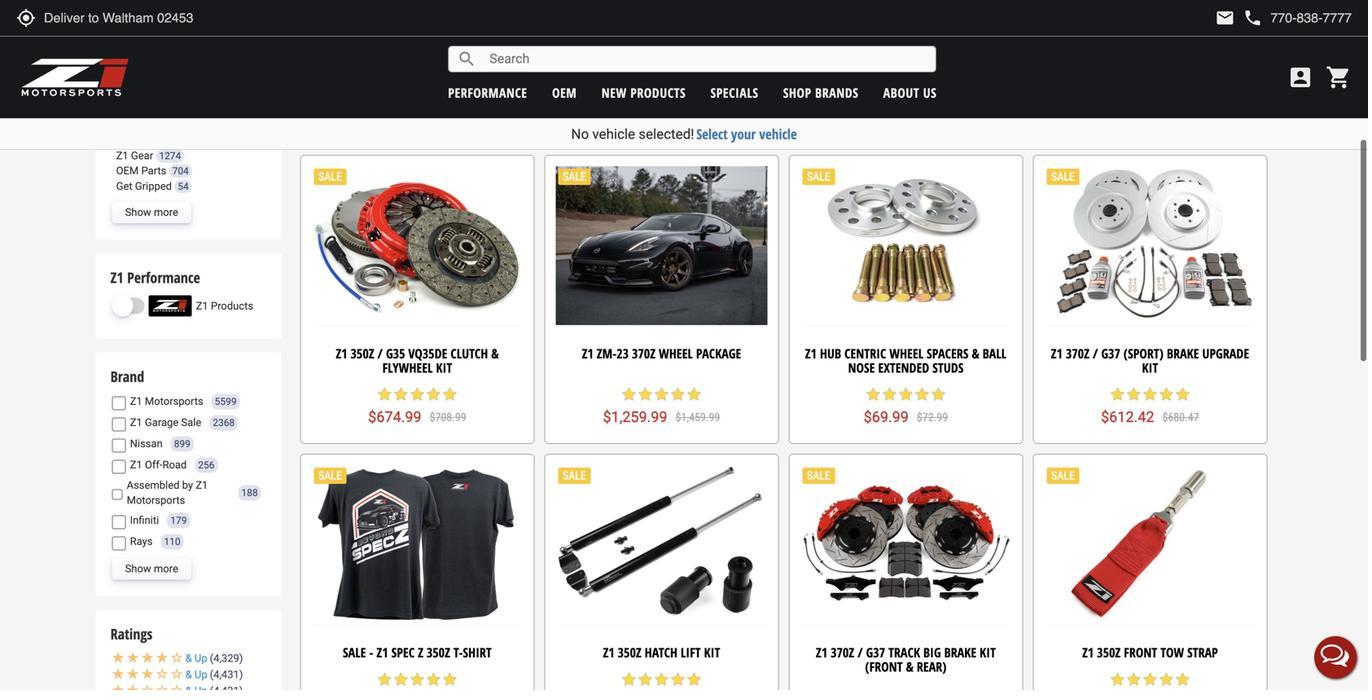 Task type: vqa. For each thing, say whether or not it's contained in the screenshot.
a
no



Task type: describe. For each thing, give the bounding box(es) containing it.
$680.47
[[1163, 411, 1200, 424]]

$674.99
[[368, 409, 422, 426]]

no
[[571, 126, 589, 142]]

$64.99
[[620, 109, 665, 127]]

select
[[697, 125, 728, 143]]

z1 for z1 350z / g35 vq35de clutch & flywheel kit
[[336, 344, 348, 362]]

new products
[[602, 84, 686, 101]]

$1,259.99
[[603, 409, 668, 426]]

z1 350z hatch lift kit
[[603, 644, 720, 661]]

/ for z1 350z / g35 vq35de silicone pcv hose kit
[[368, 45, 373, 63]]

z1 for z1 motorsports
[[130, 395, 142, 407]]

no vehicle selected! select your vehicle
[[571, 125, 797, 143]]

z1 motorsports logo image
[[20, 57, 130, 98]]

us
[[924, 84, 937, 101]]

1 horizontal spatial vehicle
[[760, 125, 797, 143]]

flywheel
[[383, 359, 433, 376]]

$49.99
[[375, 109, 420, 127]]

z1 inside assembled by z1 motorsports
[[196, 479, 208, 491]]

1274
[[159, 150, 181, 162]]

studs
[[933, 359, 964, 376]]

z1 350z / g35 vq35de clutch & flywheel kit
[[336, 344, 499, 376]]

clearance 4429
[[116, 119, 191, 132]]

4,431
[[214, 668, 239, 681]]

$69.99
[[864, 409, 909, 426]]

sale
[[343, 644, 366, 661]]

z1 350z / g35 vq35de silicone pcv hose kit
[[326, 45, 509, 77]]

specials
[[711, 84, 759, 101]]

extended
[[879, 359, 930, 376]]

big
[[924, 644, 941, 661]]

upgrade
[[1203, 344, 1250, 362]]

& up 4,329
[[185, 652, 239, 664]]

brands
[[816, 84, 859, 101]]

account_box link
[[1284, 64, 1318, 90]]

z1 for z1 350z / g35 vq35de silicone pcv hose kit
[[326, 45, 338, 63]]

g37 for z1 370z / g37 track big brake kit (front & rear)
[[866, 644, 886, 661]]

kit inside upgraded clutch release fork assembly kit
[[681, 60, 697, 77]]

z1 for z1 garage sale
[[130, 416, 142, 429]]

5599
[[215, 396, 237, 407]]

kit inside 'z1 350z / g35 vq35de silicone pcv hose kit'
[[424, 60, 440, 77]]

about
[[884, 84, 920, 101]]

shop brands
[[783, 84, 859, 101]]

wheel inside z1 hub centric wheel spacers & ball nose extended studs
[[890, 344, 924, 362]]

z1 for z1 performance
[[110, 267, 124, 287]]

star star star star star $674.99 $708.99
[[368, 386, 467, 426]]

350z for z1 350z / g35 vq35de silicone pcv hose kit
[[341, 45, 365, 63]]

lift
[[681, 644, 701, 661]]

ratings
[[110, 624, 153, 644]]

star star star star star $69.99 $72.99
[[864, 386, 948, 426]]

centric
[[845, 344, 887, 362]]

brake inside z1 370z / g37 (sport) brake upgrade kit
[[1167, 344, 1200, 362]]

more for category
[[154, 206, 178, 218]]

mail phone
[[1216, 8, 1263, 28]]

z1 g37 silicone master hose set
[[818, 45, 994, 63]]

specials link
[[711, 84, 759, 101]]

54
[[178, 181, 189, 192]]

g37 for z1 370z / g37 (sport) brake upgrade kit
[[1102, 344, 1121, 362]]

spacers
[[927, 344, 969, 362]]

shopping_cart link
[[1322, 64, 1352, 90]]

mail
[[1216, 8, 1235, 28]]

188
[[241, 487, 258, 498]]

infiniti
[[130, 514, 159, 526]]

infiniti g37 coupe sedan convertible v36 cv36 hv36 skyline 2008 2009 2010 2011 2012 2013 3.7l vq37vhr z1 motorsports image
[[130, 0, 195, 18]]

179
[[170, 515, 187, 526]]

front
[[1124, 644, 1158, 661]]

z1 370z / g37 (sport) brake upgrade kit
[[1051, 344, 1250, 376]]

1 wheel from the left
[[659, 344, 693, 362]]

110
[[164, 536, 181, 547]]

370z for z1 370z / g37 (sport) brake upgrade kit
[[1066, 344, 1090, 362]]

oem inside z1 gear 1274 oem parts 704 get gripped 54
[[116, 165, 139, 177]]

kit inside z1 350z / g35 vq35de clutch & flywheel kit
[[436, 359, 452, 376]]

gripped
[[135, 180, 172, 192]]

kit inside z1 370z / g37 track big brake kit (front & rear)
[[980, 644, 996, 661]]

show more for brand
[[125, 563, 178, 575]]

z1 products
[[196, 300, 253, 312]]

show more button for brand
[[112, 558, 191, 580]]

phone link
[[1244, 8, 1352, 28]]

350z for z1 350z / g35 vq35de clutch & flywheel kit
[[351, 344, 374, 362]]

$708.99
[[430, 411, 467, 424]]

z1 off-road
[[130, 459, 187, 471]]

256
[[198, 459, 215, 471]]

kit inside z1 370z / g37 (sport) brake upgrade kit
[[1143, 359, 1159, 376]]

select your vehicle link
[[697, 125, 797, 143]]

z1 gear 1274 oem parts 704 get gripped 54
[[116, 150, 189, 192]]

star star star star star for lift
[[621, 671, 703, 688]]

category
[[110, 92, 161, 112]]

hatch
[[645, 644, 678, 661]]

gear
[[131, 150, 153, 162]]

& inside z1 350z / g35 vq35de clutch & flywheel kit
[[491, 344, 499, 362]]

upgraded
[[578, 45, 632, 63]]

zm-
[[597, 344, 617, 362]]

spec
[[392, 644, 415, 661]]

z1 for z1 350z hatch lift kit
[[603, 644, 615, 661]]

z1 for z1 hub centric wheel spacers & ball nose extended studs
[[805, 344, 817, 362]]

g35 for flywheel
[[386, 344, 405, 362]]

assembled
[[127, 479, 180, 491]]

star star star star $189.99 $233.99
[[857, 87, 955, 127]]

star star star star star for spec
[[377, 671, 458, 688]]

more for brand
[[154, 563, 178, 575]]

0 vertical spatial g37
[[833, 45, 852, 63]]

vehicle inside the no vehicle selected! select your vehicle
[[593, 126, 635, 142]]

shop brands link
[[783, 84, 859, 101]]

about us
[[884, 84, 937, 101]]

master
[[905, 45, 945, 63]]

z1 for z1 off-road
[[130, 459, 142, 471]]

motorsports inside assembled by z1 motorsports
[[127, 494, 185, 506]]

phone
[[1244, 8, 1263, 28]]

1 show more button from the top
[[112, 26, 191, 47]]

fork
[[720, 45, 746, 63]]

show for brand
[[125, 563, 151, 575]]

-
[[369, 644, 373, 661]]

performance link
[[448, 84, 528, 101]]



Task type: locate. For each thing, give the bounding box(es) containing it.
370z left (sport)
[[1066, 344, 1090, 362]]

350z for z1 350z front tow strap
[[1098, 644, 1121, 661]]

3 show more from the top
[[125, 563, 178, 575]]

road
[[162, 459, 187, 471]]

g37 up brands
[[833, 45, 852, 63]]

1 horizontal spatial g37
[[866, 644, 886, 661]]

1 horizontal spatial oem
[[552, 84, 577, 101]]

2 horizontal spatial g37
[[1102, 344, 1121, 362]]

show more
[[125, 31, 178, 43], [125, 206, 178, 218], [125, 563, 178, 575]]

0 vertical spatial g35
[[376, 45, 396, 63]]

0 horizontal spatial oem
[[116, 165, 139, 177]]

2 star star star star star from the left
[[621, 671, 703, 688]]

more down 110
[[154, 563, 178, 575]]

motorsports
[[145, 395, 203, 407], [127, 494, 185, 506]]

/ inside z1 370z / g37 track big brake kit (front & rear)
[[858, 644, 863, 661]]

2 up from the top
[[195, 668, 207, 681]]

0 vertical spatial show more
[[125, 31, 178, 43]]

2 vertical spatial show more
[[125, 563, 178, 575]]

vehicle right your
[[760, 125, 797, 143]]

oem link
[[552, 84, 577, 101]]

star star star star star down "z1 350z front tow strap"
[[1110, 671, 1191, 688]]

up down & up 4,329 on the left
[[195, 668, 207, 681]]

set
[[977, 45, 994, 63]]

1 vertical spatial motorsports
[[127, 494, 185, 506]]

/ for z1 350z / g35 vq35de clutch & flywheel kit
[[378, 344, 383, 362]]

show down infiniti g37 coupe sedan convertible v36 cv36 hv36 skyline 2008 2009 2010 2011 2012 2013 3.7l vq37vhr z1 motorsports image
[[125, 31, 151, 43]]

0 horizontal spatial star star star star star
[[377, 671, 458, 688]]

g37 inside z1 370z / g37 (sport) brake upgrade kit
[[1102, 344, 1121, 362]]

0 horizontal spatial clutch
[[451, 344, 488, 362]]

z1 inside z1 hub centric wheel spacers & ball nose extended studs
[[805, 344, 817, 362]]

$199.99
[[1109, 109, 1162, 127]]

1 silicone from the left
[[441, 45, 487, 63]]

&
[[491, 344, 499, 362], [972, 344, 980, 362], [185, 652, 192, 664], [906, 658, 914, 676], [185, 668, 192, 681]]

& inside z1 hub centric wheel spacers & ball nose extended studs
[[972, 344, 980, 362]]

350z
[[341, 45, 365, 63], [351, 344, 374, 362], [427, 644, 450, 661], [618, 644, 642, 661], [1098, 644, 1121, 661]]

z1 garage sale
[[130, 416, 201, 429]]

release
[[676, 45, 717, 63]]

z1 motorsports
[[130, 395, 203, 407]]

3 more from the top
[[154, 563, 178, 575]]

0 horizontal spatial g37
[[833, 45, 852, 63]]

4429
[[169, 120, 191, 132]]

0 vertical spatial oem
[[552, 84, 577, 101]]

1 show more from the top
[[125, 31, 178, 43]]

z1 for z1 350z front tow strap
[[1083, 644, 1094, 661]]

show for category
[[125, 206, 151, 218]]

show more down infiniti g37 coupe sedan convertible v36 cv36 hv36 skyline 2008 2009 2010 2011 2012 2013 3.7l vq37vhr z1 motorsports image
[[125, 31, 178, 43]]

370z left the (front
[[831, 644, 855, 661]]

1 vertical spatial show more
[[125, 206, 178, 218]]

brake
[[1167, 344, 1200, 362], [945, 644, 977, 661]]

silicone up about
[[856, 45, 901, 63]]

370z right 23
[[632, 344, 656, 362]]

/ for z1 370z / g37 (sport) brake upgrade kit
[[1093, 344, 1098, 362]]

$199.99 $228
[[1109, 109, 1193, 127]]

motorsports down assembled
[[127, 494, 185, 506]]

show more button down gripped
[[112, 202, 191, 223]]

1 vertical spatial g35
[[386, 344, 405, 362]]

silicone inside 'z1 350z / g35 vq35de silicone pcv hose kit'
[[441, 45, 487, 63]]

1 horizontal spatial star star star star star
[[621, 671, 703, 688]]

brake inside z1 370z / g37 track big brake kit (front & rear)
[[945, 644, 977, 661]]

1 horizontal spatial wheel
[[890, 344, 924, 362]]

370z inside z1 370z / g37 track big brake kit (front & rear)
[[831, 644, 855, 661]]

z1 370z / g37 track big brake kit (front & rear)
[[816, 644, 996, 676]]

Search search field
[[477, 47, 936, 72]]

2 vertical spatial g37
[[866, 644, 886, 661]]

/ for z1 370z / g37 track big brake kit (front & rear)
[[858, 644, 863, 661]]

your
[[731, 125, 756, 143]]

0 vertical spatial clutch
[[635, 45, 673, 63]]

t-
[[454, 644, 463, 661]]

vq35de inside z1 350z / g35 vq35de clutch & flywheel kit
[[409, 344, 448, 362]]

hose inside 'z1 350z / g35 vq35de silicone pcv hose kit'
[[395, 60, 421, 77]]

0 horizontal spatial wheel
[[659, 344, 693, 362]]

2 silicone from the left
[[856, 45, 901, 63]]

0 horizontal spatial hose
[[395, 60, 421, 77]]

2 wheel from the left
[[890, 344, 924, 362]]

show more button down infiniti g37 coupe sedan convertible v36 cv36 hv36 skyline 2008 2009 2010 2011 2012 2013 3.7l vq37vhr z1 motorsports image
[[112, 26, 191, 47]]

$1,459.99
[[676, 411, 720, 424]]

garage
[[145, 416, 179, 429]]

1 vertical spatial brake
[[945, 644, 977, 661]]

kit right assembly
[[681, 60, 697, 77]]

show more down gripped
[[125, 206, 178, 218]]

2 show from the top
[[125, 206, 151, 218]]

0 horizontal spatial silicone
[[441, 45, 487, 63]]

kit left search
[[424, 60, 440, 77]]

vq35de left search
[[399, 45, 438, 63]]

0 horizontal spatial 370z
[[632, 344, 656, 362]]

z1 performance
[[110, 267, 200, 287]]

1 vertical spatial more
[[154, 206, 178, 218]]

clutch up products
[[635, 45, 673, 63]]

star $49.99 $56.97
[[375, 87, 460, 127]]

wheel left package at the right of page
[[659, 344, 693, 362]]

hose up star $49.99 $56.97
[[395, 60, 421, 77]]

899
[[174, 438, 191, 450]]

clearance
[[116, 119, 163, 132]]

/ inside z1 350z / g35 vq35de clutch & flywheel kit
[[378, 344, 383, 362]]

star star star star star $612.42 $680.47
[[1102, 386, 1200, 426]]

hose left "set"
[[948, 45, 974, 63]]

g35 for hose
[[376, 45, 396, 63]]

vq35de for hose
[[399, 45, 438, 63]]

rear)
[[917, 658, 947, 676]]

oem up no
[[552, 84, 577, 101]]

1 vertical spatial g37
[[1102, 344, 1121, 362]]

$233.99
[[919, 111, 955, 125]]

1 show from the top
[[125, 31, 151, 43]]

show more button down rays
[[112, 558, 191, 580]]

2 vertical spatial more
[[154, 563, 178, 575]]

0 horizontal spatial vehicle
[[593, 126, 635, 142]]

star star star star star down z1 350z hatch lift kit
[[621, 671, 703, 688]]

vq35de up star star star star star $674.99 $708.99
[[409, 344, 448, 362]]

z1 inside z1 gear 1274 oem parts 704 get gripped 54
[[116, 150, 128, 162]]

1 horizontal spatial clutch
[[635, 45, 673, 63]]

370z inside z1 370z / g37 (sport) brake upgrade kit
[[1066, 344, 1090, 362]]

350z inside 'z1 350z / g35 vq35de silicone pcv hose kit'
[[341, 45, 365, 63]]

0 vertical spatial motorsports
[[145, 395, 203, 407]]

1 horizontal spatial 370z
[[831, 644, 855, 661]]

pcv
[[490, 45, 509, 63]]

None checkbox
[[112, 2, 126, 16], [112, 417, 126, 431], [112, 439, 126, 452], [112, 488, 123, 501], [112, 515, 126, 529], [112, 536, 126, 550], [112, 2, 126, 16], [112, 417, 126, 431], [112, 439, 126, 452], [112, 488, 123, 501], [112, 515, 126, 529], [112, 536, 126, 550]]

parts
[[141, 165, 166, 177]]

clutch inside upgraded clutch release fork assembly kit
[[635, 45, 673, 63]]

None checkbox
[[112, 396, 126, 410], [112, 460, 126, 474], [112, 396, 126, 410], [112, 460, 126, 474]]

kit right "lift"
[[704, 644, 720, 661]]

g35 up star star star star star $674.99 $708.99
[[386, 344, 405, 362]]

shopping_cart
[[1326, 64, 1352, 90]]

1 horizontal spatial hose
[[948, 45, 974, 63]]

vq35de for flywheel
[[409, 344, 448, 362]]

by
[[182, 479, 193, 491]]

z
[[418, 644, 424, 661]]

350z for z1 350z hatch lift kit
[[618, 644, 642, 661]]

sale
[[181, 416, 201, 429]]

$189.99
[[857, 109, 910, 127]]

$72.99
[[917, 411, 948, 424]]

my_location
[[16, 8, 36, 28]]

1 horizontal spatial silicone
[[856, 45, 901, 63]]

z1 for z1 370z / g37 track big brake kit (front & rear)
[[816, 644, 828, 661]]

& up 4,431
[[185, 668, 239, 681]]

370z
[[632, 344, 656, 362], [1066, 344, 1090, 362], [831, 644, 855, 661]]

1 vertical spatial oem
[[116, 165, 139, 177]]

$56.97
[[428, 111, 460, 125]]

motorsports up z1 garage sale
[[145, 395, 203, 407]]

z1 zm-23 370z wheel package
[[582, 344, 742, 362]]

clutch
[[635, 45, 673, 63], [451, 344, 488, 362]]

2 show more from the top
[[125, 206, 178, 218]]

g35 up star $49.99 $56.97
[[376, 45, 396, 63]]

(sport)
[[1124, 344, 1164, 362]]

account_box
[[1288, 64, 1314, 90]]

g37 inside z1 370z / g37 track big brake kit (front & rear)
[[866, 644, 886, 661]]

2 show more button from the top
[[112, 202, 191, 223]]

1 up from the top
[[195, 652, 207, 664]]

clutch inside z1 350z / g35 vq35de clutch & flywheel kit
[[451, 344, 488, 362]]

2 vertical spatial show more button
[[112, 558, 191, 580]]

0 horizontal spatial brake
[[945, 644, 977, 661]]

0 vertical spatial more
[[154, 31, 178, 43]]

show down rays
[[125, 563, 151, 575]]

z1 inside z1 370z / g37 track big brake kit (front & rear)
[[816, 644, 828, 661]]

show more button for category
[[112, 202, 191, 223]]

more down infiniti g37 coupe sedan convertible v36 cv36 hv36 skyline 2008 2009 2010 2011 2012 2013 3.7l vq37vhr z1 motorsports image
[[154, 31, 178, 43]]

kit up the star star star star star $612.42 $680.47
[[1143, 359, 1159, 376]]

clutch right flywheel
[[451, 344, 488, 362]]

1 vertical spatial show more button
[[112, 202, 191, 223]]

show more for category
[[125, 206, 178, 218]]

2 horizontal spatial star star star star star
[[1110, 671, 1191, 688]]

1 horizontal spatial brake
[[1167, 344, 1200, 362]]

up for 4,329
[[195, 652, 207, 664]]

selected!
[[639, 126, 695, 142]]

z1 for z1 g37 silicone master hose set
[[818, 45, 830, 63]]

2 vertical spatial show
[[125, 563, 151, 575]]

1 more from the top
[[154, 31, 178, 43]]

g35 inside z1 350z / g35 vq35de clutch & flywheel kit
[[386, 344, 405, 362]]

$81.32
[[673, 111, 704, 125]]

shirt
[[463, 644, 492, 661]]

oem up get
[[116, 165, 139, 177]]

3 star star star star star from the left
[[1110, 671, 1191, 688]]

performance
[[127, 267, 200, 287]]

hub
[[820, 344, 842, 362]]

show down get
[[125, 206, 151, 218]]

g35 inside 'z1 350z / g35 vq35de silicone pcv hose kit'
[[376, 45, 396, 63]]

0 vertical spatial vq35de
[[399, 45, 438, 63]]

/
[[368, 45, 373, 63], [378, 344, 383, 362], [1093, 344, 1098, 362], [858, 644, 863, 661]]

star star star star star down sale - z1 spec z 350z t-shirt
[[377, 671, 458, 688]]

vehicle right no
[[593, 126, 635, 142]]

z1 for z1 products
[[196, 300, 208, 312]]

0 vertical spatial brake
[[1167, 344, 1200, 362]]

z1 inside 'z1 350z / g35 vq35de silicone pcv hose kit'
[[326, 45, 338, 63]]

mail link
[[1216, 8, 1235, 28]]

704
[[172, 166, 189, 177]]

up for 4,431
[[195, 668, 207, 681]]

3 show from the top
[[125, 563, 151, 575]]

show more down rays
[[125, 563, 178, 575]]

$228
[[1170, 111, 1193, 125]]

shop
[[783, 84, 812, 101]]

brake right (sport)
[[1167, 344, 1200, 362]]

brake right big
[[945, 644, 977, 661]]

1 vertical spatial vq35de
[[409, 344, 448, 362]]

$612.42
[[1102, 409, 1155, 426]]

0 vertical spatial show more button
[[112, 26, 191, 47]]

about us link
[[884, 84, 937, 101]]

0 vertical spatial up
[[195, 652, 207, 664]]

g37 left (sport)
[[1102, 344, 1121, 362]]

products
[[211, 300, 253, 312]]

1 star star star star star from the left
[[377, 671, 458, 688]]

get
[[116, 180, 132, 192]]

23
[[617, 344, 629, 362]]

0 vertical spatial show
[[125, 31, 151, 43]]

1 vertical spatial clutch
[[451, 344, 488, 362]]

z1 for z1 370z / g37 (sport) brake upgrade kit
[[1051, 344, 1063, 362]]

z1 inside z1 370z / g37 (sport) brake upgrade kit
[[1051, 344, 1063, 362]]

new products link
[[602, 84, 686, 101]]

g37 left track
[[866, 644, 886, 661]]

hose
[[948, 45, 974, 63], [395, 60, 421, 77]]

search
[[457, 49, 477, 69]]

assembled by z1 motorsports
[[127, 479, 208, 506]]

performance
[[448, 84, 528, 101]]

assembly
[[627, 60, 678, 77]]

silicone left 'pcv'
[[441, 45, 487, 63]]

350z inside z1 350z / g35 vq35de clutch & flywheel kit
[[351, 344, 374, 362]]

2 horizontal spatial 370z
[[1066, 344, 1090, 362]]

1 vertical spatial show
[[125, 206, 151, 218]]

3 show more button from the top
[[112, 558, 191, 580]]

more
[[154, 31, 178, 43], [154, 206, 178, 218], [154, 563, 178, 575]]

sale - z1 spec z 350z t-shirt
[[343, 644, 492, 661]]

up up & up 4,431
[[195, 652, 207, 664]]

/ inside z1 370z / g37 (sport) brake upgrade kit
[[1093, 344, 1098, 362]]

wheel left the spacers
[[890, 344, 924, 362]]

1 vertical spatial up
[[195, 668, 207, 681]]

4,329
[[214, 652, 239, 664]]

/ inside 'z1 350z / g35 vq35de silicone pcv hose kit'
[[368, 45, 373, 63]]

vq35de inside 'z1 350z / g35 vq35de silicone pcv hose kit'
[[399, 45, 438, 63]]

2 more from the top
[[154, 206, 178, 218]]

z1 inside z1 350z / g35 vq35de clutch & flywheel kit
[[336, 344, 348, 362]]

vehicle
[[760, 125, 797, 143], [593, 126, 635, 142]]

star star star star star for tow
[[1110, 671, 1191, 688]]

370z for z1 370z / g37 track big brake kit (front & rear)
[[831, 644, 855, 661]]

star star star star star $1,259.99 $1,459.99
[[603, 386, 720, 426]]

tow
[[1161, 644, 1185, 661]]

kit right big
[[980, 644, 996, 661]]

z1 for z1 gear 1274 oem parts 704 get gripped 54
[[116, 150, 128, 162]]

more down gripped
[[154, 206, 178, 218]]

show more button
[[112, 26, 191, 47], [112, 202, 191, 223], [112, 558, 191, 580]]

z1 for z1 zm-23 370z wheel package
[[582, 344, 594, 362]]

& inside z1 370z / g37 track big brake kit (front & rear)
[[906, 658, 914, 676]]

star inside star $49.99 $56.97
[[442, 87, 458, 103]]

g37
[[833, 45, 852, 63], [1102, 344, 1121, 362], [866, 644, 886, 661]]

kit right flywheel
[[436, 359, 452, 376]]



